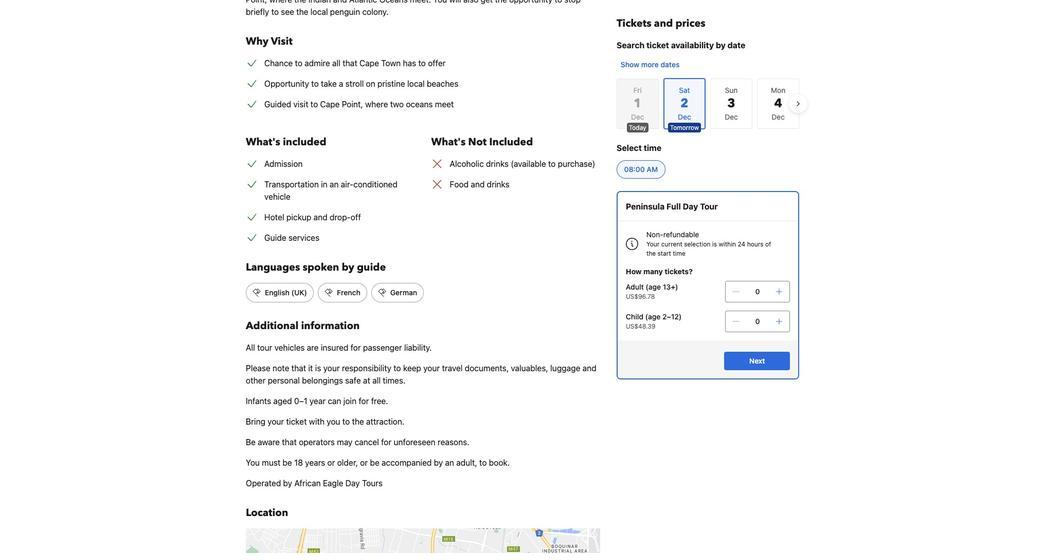 Task type: describe. For each thing, give the bounding box(es) containing it.
hours
[[747, 241, 764, 248]]

selection
[[684, 241, 711, 248]]

valuables,
[[511, 364, 548, 373]]

pickup
[[286, 213, 311, 222]]

included
[[489, 135, 533, 149]]

beaches
[[427, 79, 459, 88]]

1 horizontal spatial your
[[323, 364, 340, 373]]

tickets and prices
[[617, 16, 706, 30]]

1 or from the left
[[327, 459, 335, 468]]

show
[[621, 60, 640, 69]]

operated
[[246, 479, 281, 489]]

refundable
[[663, 230, 699, 239]]

to right (available
[[548, 159, 556, 169]]

infants aged 0–1 year can join for free.
[[246, 397, 388, 406]]

tours
[[362, 479, 383, 489]]

0 vertical spatial day
[[683, 202, 698, 211]]

availability
[[671, 41, 714, 50]]

by left guide
[[342, 261, 354, 275]]

dec for 1
[[631, 113, 644, 121]]

current
[[661, 241, 683, 248]]

region containing 1
[[608, 74, 808, 134]]

24
[[738, 241, 745, 248]]

bring your ticket with you to the attraction.
[[246, 418, 404, 427]]

and inside please note that it is your responsibility to keep your travel documents, valuables, luggage and other personal belongings safe at all times.
[[583, 364, 597, 373]]

languages
[[246, 261, 300, 275]]

documents,
[[465, 364, 509, 373]]

today
[[629, 124, 646, 132]]

insured
[[321, 344, 348, 353]]

to right you
[[342, 418, 350, 427]]

languages spoken by guide
[[246, 261, 386, 275]]

may
[[337, 438, 353, 448]]

0 vertical spatial that
[[343, 59, 357, 68]]

oceans
[[406, 100, 433, 109]]

sun
[[725, 86, 738, 95]]

reasons.
[[438, 438, 469, 448]]

liability.
[[404, 344, 432, 353]]

an inside transportation in an air-conditioned vehicle
[[330, 180, 339, 189]]

to inside please note that it is your responsibility to keep your travel documents, valuables, luggage and other personal belongings safe at all times.
[[394, 364, 401, 373]]

select
[[617, 144, 642, 153]]

fri 1 dec today
[[629, 86, 646, 132]]

1 vertical spatial drinks
[[487, 180, 510, 189]]

(age for 13+)
[[646, 283, 661, 292]]

keep
[[403, 364, 421, 373]]

pristine
[[377, 79, 405, 88]]

time inside non-refundable your current selection is within 24 hours of the start time
[[673, 250, 686, 258]]

search ticket availability by date
[[617, 41, 746, 50]]

in
[[321, 180, 328, 189]]

english (uk)
[[265, 289, 307, 297]]

why visit
[[246, 34, 293, 48]]

conditioned
[[353, 180, 398, 189]]

0 horizontal spatial ticket
[[286, 418, 307, 427]]

0 horizontal spatial day
[[346, 479, 360, 489]]

dec for 3
[[725, 113, 738, 121]]

to left take
[[311, 79, 319, 88]]

1
[[634, 95, 642, 112]]

peninsula
[[626, 202, 665, 211]]

aware
[[258, 438, 280, 448]]

by down reasons.
[[434, 459, 443, 468]]

alcoholic
[[450, 159, 484, 169]]

unforeseen
[[394, 438, 436, 448]]

2 be from the left
[[370, 459, 379, 468]]

services
[[288, 234, 319, 243]]

search
[[617, 41, 645, 50]]

that for operators
[[282, 438, 297, 448]]

dec for 4
[[772, 113, 785, 121]]

admire
[[305, 59, 330, 68]]

on
[[366, 79, 375, 88]]

with
[[309, 418, 325, 427]]

tour
[[257, 344, 272, 353]]

date
[[728, 41, 746, 50]]

us$48.39
[[626, 323, 655, 331]]

luggage
[[550, 364, 580, 373]]

2 horizontal spatial your
[[423, 364, 440, 373]]

french
[[337, 289, 360, 297]]

more
[[641, 60, 659, 69]]

it
[[308, 364, 313, 373]]

non-
[[647, 230, 663, 239]]

the inside non-refundable your current selection is within 24 hours of the start time
[[647, 250, 656, 258]]

eagle
[[323, 479, 343, 489]]

guided visit to cape point, where two oceans meet
[[264, 100, 454, 109]]

chance to admire all that cape town has to offer
[[264, 59, 446, 68]]

transportation
[[264, 180, 319, 189]]

opportunity
[[264, 79, 309, 88]]

0 vertical spatial drinks
[[486, 159, 509, 169]]

1 horizontal spatial an
[[445, 459, 454, 468]]

transportation in an air-conditioned vehicle
[[264, 180, 398, 202]]

infants
[[246, 397, 271, 406]]

where
[[365, 100, 388, 109]]

all inside please note that it is your responsibility to keep your travel documents, valuables, luggage and other personal belongings safe at all times.
[[372, 377, 381, 386]]

0 horizontal spatial your
[[268, 418, 284, 427]]

two
[[390, 100, 404, 109]]

to right has
[[418, 59, 426, 68]]

meet
[[435, 100, 454, 109]]

air-
[[341, 180, 353, 189]]

adult
[[626, 283, 644, 292]]

not
[[468, 135, 487, 149]]

year
[[310, 397, 326, 406]]

0 for adult (age 13+)
[[755, 288, 760, 296]]

child
[[626, 313, 643, 321]]

0 vertical spatial all
[[332, 59, 341, 68]]

passenger
[[363, 344, 402, 353]]

all tour vehicles are insured for passenger liability.
[[246, 344, 432, 353]]

3
[[727, 95, 735, 112]]

visit
[[271, 34, 293, 48]]

are
[[307, 344, 319, 353]]

accompanied
[[382, 459, 432, 468]]

travel
[[442, 364, 463, 373]]

safe
[[345, 377, 361, 386]]

next button
[[724, 352, 790, 371]]



Task type: vqa. For each thing, say whether or not it's contained in the screenshot.
'FLIGHTS.' at the bottom of page
no



Task type: locate. For each thing, give the bounding box(es) containing it.
you must be 18 years or older, or be accompanied by an adult, to book.
[[246, 459, 510, 468]]

0 vertical spatial an
[[330, 180, 339, 189]]

4
[[774, 95, 782, 112]]

0 vertical spatial the
[[647, 250, 656, 258]]

day
[[683, 202, 698, 211], [346, 479, 360, 489]]

local
[[407, 79, 425, 88]]

for
[[351, 344, 361, 353], [359, 397, 369, 406], [381, 438, 392, 448]]

1 what's from the left
[[246, 135, 280, 149]]

0 up next
[[755, 317, 760, 326]]

african
[[294, 479, 321, 489]]

1 vertical spatial cape
[[320, 100, 340, 109]]

guide
[[357, 261, 386, 275]]

stroll
[[346, 79, 364, 88]]

an right in
[[330, 180, 339, 189]]

0 vertical spatial cape
[[360, 59, 379, 68]]

alcoholic drinks (available to purchase)
[[450, 159, 595, 169]]

that left it
[[291, 364, 306, 373]]

guided
[[264, 100, 291, 109]]

1 vertical spatial time
[[673, 250, 686, 258]]

aged
[[273, 397, 292, 406]]

and left drop-
[[314, 213, 327, 222]]

2 vertical spatial that
[[282, 438, 297, 448]]

select time
[[617, 144, 662, 153]]

0 vertical spatial time
[[644, 144, 662, 153]]

and left prices
[[654, 16, 673, 30]]

day right full
[[683, 202, 698, 211]]

point,
[[342, 100, 363, 109]]

1 horizontal spatial day
[[683, 202, 698, 211]]

0 vertical spatial is
[[712, 241, 717, 248]]

(age for 2–12)
[[645, 313, 661, 321]]

has
[[403, 59, 416, 68]]

cape down take
[[320, 100, 340, 109]]

0 horizontal spatial or
[[327, 459, 335, 468]]

dec inside mon 4 dec
[[772, 113, 785, 121]]

2 0 from the top
[[755, 317, 760, 326]]

your right the keep on the bottom of page
[[423, 364, 440, 373]]

2 dec from the left
[[725, 113, 738, 121]]

1 vertical spatial (age
[[645, 313, 661, 321]]

operated by african eagle day tours
[[246, 479, 383, 489]]

english
[[265, 289, 290, 297]]

all right admire
[[332, 59, 341, 68]]

1 horizontal spatial be
[[370, 459, 379, 468]]

3 dec from the left
[[772, 113, 785, 121]]

opportunity to take a stroll on pristine local beaches
[[264, 79, 459, 88]]

and right luggage
[[583, 364, 597, 373]]

adult (age 13+) us$96.78
[[626, 283, 678, 301]]

dec down '3'
[[725, 113, 738, 121]]

and right food
[[471, 180, 485, 189]]

for right join
[[359, 397, 369, 406]]

by left date
[[716, 41, 726, 50]]

0 horizontal spatial all
[[332, 59, 341, 68]]

for for cancel
[[381, 438, 392, 448]]

0 horizontal spatial is
[[315, 364, 321, 373]]

time down current
[[673, 250, 686, 258]]

what's up admission
[[246, 135, 280, 149]]

mon
[[771, 86, 786, 95]]

mon 4 dec
[[771, 86, 786, 121]]

the up the be aware that operators may cancel for unforeseen reasons.
[[352, 418, 364, 427]]

1 vertical spatial for
[[359, 397, 369, 406]]

1 vertical spatial the
[[352, 418, 364, 427]]

1 be from the left
[[283, 459, 292, 468]]

spoken
[[303, 261, 339, 275]]

0 horizontal spatial what's
[[246, 135, 280, 149]]

ticket
[[647, 41, 669, 50], [286, 418, 307, 427]]

peninsula full day tour
[[626, 202, 718, 211]]

1 horizontal spatial or
[[360, 459, 368, 468]]

by left african
[[283, 479, 292, 489]]

you
[[246, 459, 260, 468]]

2 what's from the left
[[431, 135, 466, 149]]

time up am
[[644, 144, 662, 153]]

town
[[381, 59, 401, 68]]

an
[[330, 180, 339, 189], [445, 459, 454, 468]]

1 vertical spatial is
[[315, 364, 321, 373]]

note
[[273, 364, 289, 373]]

cancel
[[355, 438, 379, 448]]

drinks
[[486, 159, 509, 169], [487, 180, 510, 189]]

0 horizontal spatial an
[[330, 180, 339, 189]]

hotel
[[264, 213, 284, 222]]

years
[[305, 459, 325, 468]]

1 vertical spatial all
[[372, 377, 381, 386]]

1 0 from the top
[[755, 288, 760, 296]]

all right at
[[372, 377, 381, 386]]

1 vertical spatial ticket
[[286, 418, 307, 427]]

vehicle
[[264, 192, 291, 202]]

dates
[[661, 60, 680, 69]]

the
[[647, 250, 656, 258], [352, 418, 364, 427]]

prices
[[676, 16, 706, 30]]

(age down many
[[646, 283, 661, 292]]

guide
[[264, 234, 286, 243]]

0 for child (age 2–12)
[[755, 317, 760, 326]]

that inside please note that it is your responsibility to keep your travel documents, valuables, luggage and other personal belongings safe at all times.
[[291, 364, 306, 373]]

additional information
[[246, 319, 360, 333]]

your
[[323, 364, 340, 373], [423, 364, 440, 373], [268, 418, 284, 427]]

that for it
[[291, 364, 306, 373]]

0 horizontal spatial dec
[[631, 113, 644, 121]]

please note that it is your responsibility to keep your travel documents, valuables, luggage and other personal belongings safe at all times.
[[246, 364, 597, 386]]

be up tours at the left of page
[[370, 459, 379, 468]]

must
[[262, 459, 281, 468]]

tickets?
[[665, 267, 693, 276]]

1 horizontal spatial dec
[[725, 113, 738, 121]]

18
[[294, 459, 303, 468]]

(age inside child (age 2–12) us$48.39
[[645, 313, 661, 321]]

admission
[[264, 159, 303, 169]]

you
[[327, 418, 340, 427]]

is inside non-refundable your current selection is within 24 hours of the start time
[[712, 241, 717, 248]]

guide services
[[264, 234, 319, 243]]

2 horizontal spatial dec
[[772, 113, 785, 121]]

dec up today on the top of page
[[631, 113, 644, 121]]

sun 3 dec
[[725, 86, 738, 121]]

what's for what's included
[[246, 135, 280, 149]]

map region
[[190, 445, 716, 554]]

what's for what's not included
[[431, 135, 466, 149]]

(age inside adult (age 13+) us$96.78
[[646, 283, 661, 292]]

1 horizontal spatial time
[[673, 250, 686, 258]]

many
[[644, 267, 663, 276]]

13+)
[[663, 283, 678, 292]]

08:00
[[624, 165, 645, 174]]

is left within
[[712, 241, 717, 248]]

1 horizontal spatial cape
[[360, 59, 379, 68]]

personal
[[268, 377, 300, 386]]

am
[[647, 165, 658, 174]]

or right the older,
[[360, 459, 368, 468]]

1 horizontal spatial is
[[712, 241, 717, 248]]

region
[[608, 74, 808, 134]]

day right "eagle"
[[346, 479, 360, 489]]

can
[[328, 397, 341, 406]]

0 horizontal spatial be
[[283, 459, 292, 468]]

be aware that operators may cancel for unforeseen reasons.
[[246, 438, 469, 448]]

non-refundable your current selection is within 24 hours of the start time
[[647, 230, 771, 258]]

german
[[390, 289, 417, 297]]

is inside please note that it is your responsibility to keep your travel documents, valuables, luggage and other personal belongings safe at all times.
[[315, 364, 321, 373]]

drinks down alcoholic drinks (available to purchase)
[[487, 180, 510, 189]]

0–1
[[294, 397, 307, 406]]

to left book.
[[479, 459, 487, 468]]

adult,
[[456, 459, 477, 468]]

0 vertical spatial 0
[[755, 288, 760, 296]]

1 horizontal spatial all
[[372, 377, 381, 386]]

for right insured
[[351, 344, 361, 353]]

1 dec from the left
[[631, 113, 644, 121]]

0 down hours
[[755, 288, 760, 296]]

vehicles
[[274, 344, 305, 353]]

that right the aware
[[282, 438, 297, 448]]

show more dates
[[621, 60, 680, 69]]

1 horizontal spatial the
[[647, 250, 656, 258]]

free.
[[371, 397, 388, 406]]

the down your
[[647, 250, 656, 258]]

belongings
[[302, 377, 343, 386]]

us$96.78
[[626, 293, 655, 301]]

operators
[[299, 438, 335, 448]]

of
[[765, 241, 771, 248]]

0 horizontal spatial the
[[352, 418, 364, 427]]

what's up alcoholic
[[431, 135, 466, 149]]

attraction.
[[366, 418, 404, 427]]

join
[[343, 397, 357, 406]]

visit
[[293, 100, 308, 109]]

additional
[[246, 319, 299, 333]]

is right it
[[315, 364, 321, 373]]

1 vertical spatial day
[[346, 479, 360, 489]]

your right the bring
[[268, 418, 284, 427]]

0 horizontal spatial cape
[[320, 100, 340, 109]]

ticket up "show more dates"
[[647, 41, 669, 50]]

1 horizontal spatial ticket
[[647, 41, 669, 50]]

drinks down included
[[486, 159, 509, 169]]

by
[[716, 41, 726, 50], [342, 261, 354, 275], [434, 459, 443, 468], [283, 479, 292, 489]]

0 vertical spatial for
[[351, 344, 361, 353]]

is
[[712, 241, 717, 248], [315, 364, 321, 373]]

1 vertical spatial an
[[445, 459, 454, 468]]

2 or from the left
[[360, 459, 368, 468]]

be left "18"
[[283, 459, 292, 468]]

0 vertical spatial ticket
[[647, 41, 669, 50]]

for right cancel
[[381, 438, 392, 448]]

chance
[[264, 59, 293, 68]]

1 horizontal spatial what's
[[431, 135, 466, 149]]

dec down '4'
[[772, 113, 785, 121]]

that up stroll
[[343, 59, 357, 68]]

older,
[[337, 459, 358, 468]]

for for join
[[359, 397, 369, 406]]

0 vertical spatial (age
[[646, 283, 661, 292]]

ticket left with
[[286, 418, 307, 427]]

to
[[295, 59, 302, 68], [418, 59, 426, 68], [311, 79, 319, 88], [311, 100, 318, 109], [548, 159, 556, 169], [394, 364, 401, 373], [342, 418, 350, 427], [479, 459, 487, 468]]

your up belongings
[[323, 364, 340, 373]]

an left adult,
[[445, 459, 454, 468]]

2 vertical spatial for
[[381, 438, 392, 448]]

to right visit
[[311, 100, 318, 109]]

0
[[755, 288, 760, 296], [755, 317, 760, 326]]

(age up us$48.39
[[645, 313, 661, 321]]

cape up on
[[360, 59, 379, 68]]

dec inside the fri 1 dec today
[[631, 113, 644, 121]]

how
[[626, 267, 642, 276]]

1 vertical spatial 0
[[755, 317, 760, 326]]

0 horizontal spatial time
[[644, 144, 662, 153]]

1 vertical spatial that
[[291, 364, 306, 373]]

book.
[[489, 459, 510, 468]]

to up the times.
[[394, 364, 401, 373]]

or right years
[[327, 459, 335, 468]]

to left admire
[[295, 59, 302, 68]]



